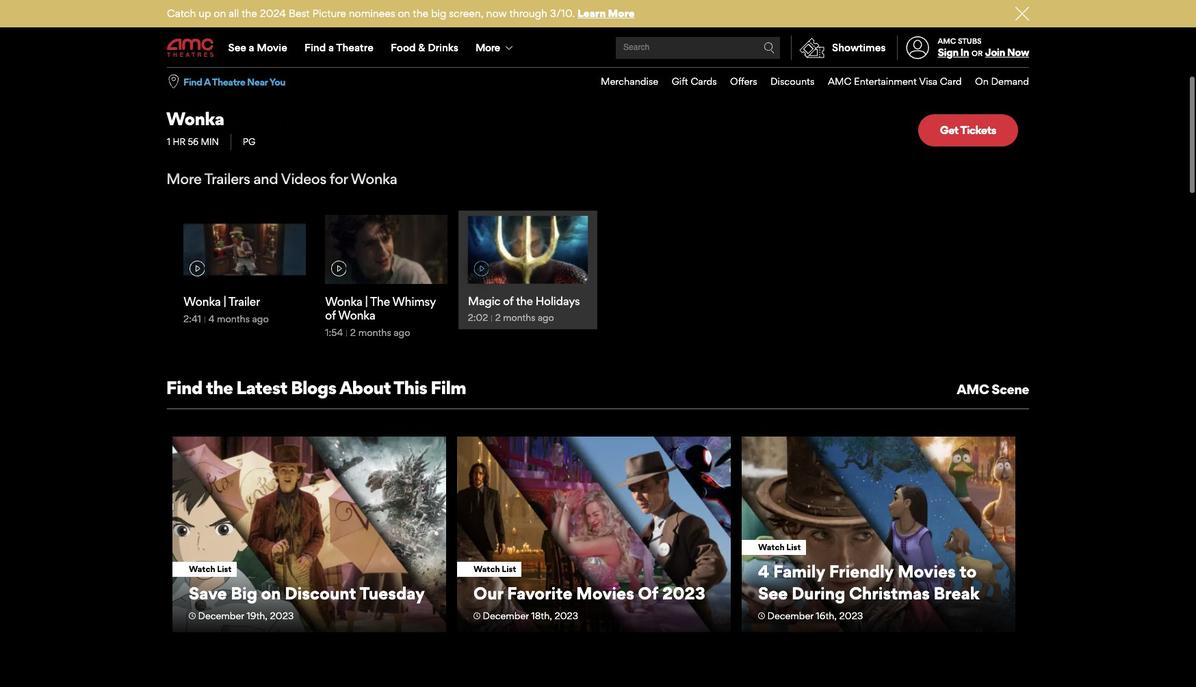 Task type: locate. For each thing, give the bounding box(es) containing it.
the down wondrous
[[622, 80, 642, 96]]

0 vertical spatial hr
[[174, 9, 189, 22]]

4 inside 4 family friendly movies to see during christmas break
[[759, 560, 770, 581]]

4 for 4 family friendly movies to see during christmas break
[[759, 560, 770, 581]]

during
[[792, 582, 846, 603]]

2 right 2:02
[[496, 311, 501, 322]]

watch for 4
[[759, 541, 785, 551]]

center
[[729, 9, 768, 26]]

0 horizontal spatial 2
[[350, 325, 356, 337]]

children's up wondrous
[[615, 33, 673, 49]]

watch list
[[759, 541, 801, 551], [189, 563, 232, 573], [474, 563, 517, 573]]

|
[[223, 293, 226, 307], [365, 293, 368, 307]]

and left videos
[[253, 168, 278, 186]]

amc logo image
[[167, 39, 215, 57], [167, 39, 215, 57]]

2 horizontal spatial amc
[[957, 380, 990, 397]]

movies left of
[[577, 582, 635, 603]]

blogs
[[291, 375, 337, 397]]

0 vertical spatial amc
[[938, 36, 957, 46]]

19th,
[[247, 609, 268, 620]]

save
[[189, 582, 227, 603]]

watch list for 4
[[759, 541, 801, 551]]

see down family on the bottom of page
[[759, 582, 788, 603]]

based
[[461, 9, 499, 26]]

all right up
[[229, 7, 239, 20]]

1 vertical spatial theatre
[[212, 76, 245, 87]]

offers link
[[717, 68, 758, 96]]

december 18th, 2023
[[483, 609, 579, 620]]

on up dahl's
[[503, 9, 519, 26]]

list up our
[[502, 563, 517, 573]]

user profile image
[[899, 37, 937, 59]]

more button
[[467, 29, 525, 67]]

trailers
[[204, 168, 250, 186]]

0 horizontal spatial 4
[[209, 312, 215, 323]]

1 vertical spatial see
[[759, 582, 788, 603]]

find a theatre link
[[296, 29, 382, 67]]

1 horizontal spatial a
[[329, 41, 334, 54]]

2023 right 18th, in the bottom of the page
[[555, 609, 579, 620]]

1 vertical spatial amc
[[828, 75, 852, 87]]

roald
[[461, 33, 497, 49]]

the
[[370, 293, 390, 307]]

food & drinks link
[[382, 29, 467, 67]]

0 vertical spatial see
[[228, 41, 246, 54]]

1 vertical spatial min
[[201, 136, 219, 147]]

greatest
[[817, 56, 867, 73]]

0 vertical spatial movies
[[898, 560, 956, 581]]

0 vertical spatial 1 hr 56 min
[[167, 9, 228, 22]]

list up family on the bottom of page
[[787, 541, 801, 551]]

0 vertical spatial find
[[305, 41, 326, 54]]

movies
[[898, 560, 956, 581], [577, 582, 635, 603]]

christmas
[[850, 582, 930, 603]]

menu containing more
[[167, 29, 1030, 67]]

showtimes
[[833, 41, 886, 54]]

december down our
[[483, 609, 529, 620]]

amc down greatest
[[828, 75, 852, 87]]

1 horizontal spatial 4
[[759, 560, 770, 581]]

movies up break
[[898, 560, 956, 581]]

hr inside button
[[174, 9, 189, 22]]

ago
[[538, 311, 554, 322], [252, 312, 269, 323], [394, 325, 410, 337]]

theatre down nominees
[[336, 41, 374, 54]]

0 vertical spatial menu
[[167, 29, 1030, 67]]

the left big
[[413, 7, 429, 20]]

pg
[[257, 9, 272, 22], [243, 136, 256, 147]]

0 horizontal spatial theatre
[[212, 76, 245, 87]]

hr down rotten tomatoes certified fresh "icon"
[[173, 136, 186, 147]]

list for big
[[217, 563, 232, 573]]

1 horizontal spatial all
[[995, 33, 1009, 49]]

cards
[[691, 75, 717, 87]]

on up 19th,
[[261, 582, 281, 603]]

0 horizontal spatial more
[[166, 168, 202, 186]]

0 horizontal spatial watch
[[189, 563, 215, 573]]

drinks
[[428, 41, 459, 54]]

watch list up our
[[474, 563, 517, 573]]

1 vertical spatial movies
[[577, 582, 635, 603]]

list up save
[[217, 563, 232, 573]]

2 for wonka
[[350, 325, 356, 337]]

2024
[[260, 7, 286, 20]]

0 horizontal spatial months
[[217, 312, 250, 323]]

rotten
[[208, 114, 240, 127]]

theatre for a
[[212, 76, 245, 87]]

0 horizontal spatial pg
[[243, 136, 256, 147]]

1 vertical spatial 56
[[188, 136, 199, 147]]

december
[[198, 609, 244, 620], [483, 609, 529, 620], [768, 609, 814, 620]]

0 horizontal spatial 2 months ago
[[350, 325, 410, 337]]

a for movie
[[249, 41, 254, 54]]

0 vertical spatial 56
[[191, 9, 204, 22]]

extraordinary
[[545, 9, 626, 26]]

the left latest
[[206, 375, 233, 397]]

ago down holidays
[[538, 311, 554, 322]]

1 vertical spatial more
[[476, 41, 500, 54]]

2 horizontal spatial ago
[[538, 311, 554, 322]]

4
[[209, 312, 215, 323], [759, 560, 770, 581]]

0 horizontal spatial |
[[223, 293, 226, 307]]

0 vertical spatial 2 months ago
[[496, 311, 554, 322]]

amc inside amc stubs sign in or join now
[[938, 36, 957, 46]]

find inside button
[[183, 76, 202, 87]]

min
[[207, 9, 228, 22], [201, 136, 219, 147]]

1 horizontal spatial 2
[[496, 311, 501, 322]]

2 horizontal spatial watch list
[[759, 541, 801, 551]]

book
[[677, 33, 708, 49]]

83% rotten tomatoes
[[208, 92, 289, 127]]

1 vertical spatial 4
[[759, 560, 770, 581]]

more right learn
[[608, 7, 635, 20]]

screen,
[[449, 7, 484, 20]]

and up on demand
[[986, 56, 1009, 73]]

2 horizontal spatial list
[[787, 541, 801, 551]]

2023
[[207, 28, 234, 41], [663, 582, 706, 603], [270, 609, 294, 620], [555, 609, 579, 620], [840, 609, 864, 620]]

find inside "link"
[[305, 41, 326, 54]]

months
[[503, 311, 536, 322], [217, 312, 250, 323], [359, 325, 391, 337]]

1 horizontal spatial watch
[[474, 563, 500, 573]]

| left the trailer
[[223, 293, 226, 307]]

of
[[772, 9, 784, 26], [765, 33, 777, 49], [980, 33, 992, 49], [701, 56, 713, 73], [503, 292, 514, 306], [325, 307, 336, 321]]

save big on discount tuesday
[[189, 582, 425, 603]]

on demand
[[976, 75, 1030, 87]]

1 horizontal spatial children's
[[878, 33, 936, 49]]

1 horizontal spatial watch list
[[474, 563, 517, 573]]

1 down rotten tomatoes certified fresh "icon"
[[167, 136, 171, 147]]

1 december from the left
[[198, 609, 244, 620]]

0 horizontal spatial amc
[[828, 75, 852, 87]]

theatre up 83% in the top of the page
[[212, 76, 245, 87]]

0 horizontal spatial all
[[229, 7, 239, 20]]

3/10.
[[550, 7, 575, 20]]

months down the magic of the holidays
[[503, 311, 536, 322]]

0 horizontal spatial watch list
[[189, 563, 232, 573]]

pg right "more information about" icon
[[257, 9, 272, 22]]

2 december from the left
[[483, 609, 529, 620]]

1 a from the left
[[249, 41, 254, 54]]

on demand link
[[962, 68, 1030, 96]]

1 horizontal spatial ago
[[394, 325, 410, 337]]

0 horizontal spatial see
[[228, 41, 246, 54]]

theatre inside "link"
[[336, 41, 374, 54]]

min left "more information about" icon
[[207, 9, 228, 22]]

1 horizontal spatial movies
[[898, 560, 956, 581]]

0 vertical spatial pg
[[257, 9, 272, 22]]

1 inside button
[[167, 9, 171, 22]]

ago down the trailer
[[252, 312, 269, 323]]

0 vertical spatial theatre
[[336, 41, 374, 54]]

1 vertical spatial 2 months ago
[[350, 325, 410, 337]]

1 vertical spatial 1
[[167, 136, 171, 147]]

0 horizontal spatial children's
[[615, 33, 673, 49]]

december down save
[[198, 609, 244, 620]]

hr up dec on the top left of page
[[174, 9, 189, 22]]

entertainment
[[854, 75, 917, 87]]

3 december from the left
[[768, 609, 814, 620]]

see down "more information about" icon
[[228, 41, 246, 54]]

1 horizontal spatial |
[[365, 293, 368, 307]]

all right the or
[[995, 33, 1009, 49]]

amc up sign
[[938, 36, 957, 46]]

1 1 hr 56 min from the top
[[167, 9, 228, 22]]

of
[[638, 582, 659, 603]]

2023 for our favorite movies of 2023
[[555, 609, 579, 620]]

up
[[199, 7, 211, 20]]

watch up save
[[189, 563, 215, 573]]

world's
[[770, 56, 814, 73]]

watch list up save
[[189, 563, 232, 573]]

children's down chocolate
[[878, 33, 936, 49]]

pg down tomatoes
[[243, 136, 256, 147]]

list for family
[[787, 541, 801, 551]]

amc entertainment visa card link
[[815, 68, 962, 96]]

more
[[608, 7, 635, 20], [476, 41, 500, 54], [166, 168, 202, 186]]

1 children's from the left
[[615, 33, 673, 49]]

a left movie
[[249, 41, 254, 54]]

december down during
[[768, 609, 814, 620]]

2 horizontal spatial months
[[503, 311, 536, 322]]

0 horizontal spatial list
[[217, 563, 232, 573]]

our
[[474, 582, 504, 603]]

books
[[940, 33, 976, 49]]

amc left scene
[[957, 380, 990, 397]]

december for big
[[198, 609, 244, 620]]

showtimes link
[[792, 36, 886, 60]]

watch up our
[[474, 563, 500, 573]]

0 vertical spatial all
[[229, 7, 239, 20]]

tells
[[552, 56, 576, 73]]

1 hr 56 min up 15,
[[167, 9, 228, 22]]

2 months ago down the wonka | the whimsy of wonka
[[350, 325, 410, 337]]

0 vertical spatial 1
[[167, 9, 171, 22]]

1 vertical spatial all
[[995, 33, 1009, 49]]

menu containing merchandise
[[588, 68, 1030, 96]]

2 horizontal spatial watch
[[759, 541, 785, 551]]

watch list up family on the bottom of page
[[759, 541, 801, 551]]

0 horizontal spatial a
[[249, 41, 254, 54]]

1 hr 56 min
[[167, 9, 228, 22], [167, 136, 219, 147]]

amc for amc scene
[[957, 380, 990, 397]]

1 horizontal spatial theatre
[[336, 41, 374, 54]]

2 horizontal spatial december
[[768, 609, 814, 620]]

| left the
[[365, 293, 368, 307]]

1 up dec on the top left of page
[[167, 9, 171, 22]]

theatre inside button
[[212, 76, 245, 87]]

submit search icon image
[[764, 42, 775, 53]]

1 horizontal spatial december
[[483, 609, 529, 620]]

ago down the wonka | the whimsy of wonka
[[394, 325, 410, 337]]

find a theatre
[[305, 41, 374, 54]]

1 vertical spatial 2
[[350, 325, 356, 337]]

months for the
[[359, 325, 391, 337]]

2 vertical spatial amc
[[957, 380, 990, 397]]

sign in button
[[938, 46, 970, 59]]

to
[[960, 560, 977, 581]]

2023 right 19th,
[[270, 609, 294, 620]]

2023 down 1 hr 56 min button
[[207, 28, 234, 41]]

months down the trailer
[[217, 312, 250, 323]]

1 horizontal spatial months
[[359, 325, 391, 337]]

favorite
[[507, 582, 573, 603]]

4 right 2:41
[[209, 312, 215, 323]]

1 horizontal spatial more
[[476, 41, 500, 54]]

find a theatre near you button
[[183, 75, 286, 88]]

2 horizontal spatial more
[[608, 7, 635, 20]]

the right submit search icon
[[780, 33, 800, 49]]

through
[[510, 7, 548, 20]]

1 vertical spatial menu
[[588, 68, 1030, 96]]

2023 right 16th,
[[840, 609, 864, 620]]

merchandise link
[[588, 68, 659, 96]]

list for favorite
[[502, 563, 517, 573]]

0 horizontal spatial ago
[[252, 312, 269, 323]]

2023 for save big on discount tuesday
[[270, 609, 294, 620]]

1 horizontal spatial 2 months ago
[[496, 311, 554, 322]]

2 months ago down the magic of the holidays
[[496, 311, 554, 322]]

get tickets link
[[919, 114, 1019, 146]]

amc scene link
[[957, 380, 1030, 397]]

card
[[941, 75, 962, 87]]

see inside 4 family friendly movies to see during christmas break
[[759, 582, 788, 603]]

| inside the wonka | the whimsy of wonka
[[365, 293, 368, 307]]

2 | from the left
[[365, 293, 368, 307]]

2 for magic
[[496, 311, 501, 322]]

4 months ago
[[209, 312, 269, 323]]

more inside button
[[476, 41, 500, 54]]

56 down rotten tomatoes certified fresh "icon"
[[188, 136, 199, 147]]

a inside "link"
[[329, 41, 334, 54]]

2:41
[[183, 312, 201, 323]]

how
[[717, 56, 743, 73]]

1 horizontal spatial list
[[502, 563, 517, 573]]

2 vertical spatial more
[[166, 168, 202, 186]]

find for find a theatre
[[305, 41, 326, 54]]

december for favorite
[[483, 609, 529, 620]]

more up time,
[[476, 41, 500, 54]]

min down rotten
[[201, 136, 219, 147]]

holidays
[[536, 292, 580, 306]]

2023 right of
[[663, 582, 706, 603]]

0 horizontal spatial december
[[198, 609, 244, 620]]

2 a from the left
[[329, 41, 334, 54]]

| for the
[[365, 293, 368, 307]]

2 1 from the top
[[167, 136, 171, 147]]

0 vertical spatial 4
[[209, 312, 215, 323]]

0 horizontal spatial movies
[[577, 582, 635, 603]]

1 hr 56 min down rotten
[[167, 136, 219, 147]]

months down the wonka | the whimsy of wonka
[[359, 325, 391, 337]]

more left 'trailers'
[[166, 168, 202, 186]]

all inside based on the extraordinary character at the center of charlie and the chocolate factory, roald dahl's most iconic children's book and one of the best-selling children's books of all time, "wonka" tells the wondrous story of how the world's greatest inventor, magician and chocolate-maker became the beloved willy wonka we know today.
[[995, 33, 1009, 49]]

a inside 'link'
[[249, 41, 254, 54]]

2023 inside dec 15, 2023 musical
[[207, 28, 234, 41]]

56
[[191, 9, 204, 22], [188, 136, 199, 147]]

4 left family on the bottom of page
[[759, 560, 770, 581]]

visa
[[920, 75, 938, 87]]

amc scene
[[957, 380, 1030, 397]]

watch up family on the bottom of page
[[759, 541, 785, 551]]

theatre
[[336, 41, 374, 54], [212, 76, 245, 87]]

2 vertical spatial find
[[166, 375, 202, 397]]

0 vertical spatial min
[[207, 9, 228, 22]]

musical
[[167, 47, 215, 60]]

ago for trailer
[[252, 312, 269, 323]]

0 vertical spatial 2
[[496, 311, 501, 322]]

more for more trailers and videos for wonka
[[166, 168, 202, 186]]

dec 15, 2023 musical
[[167, 28, 234, 60]]

menu
[[167, 29, 1030, 67], [588, 68, 1030, 96]]

2 right 1:54
[[350, 325, 356, 337]]

1 1 from the top
[[167, 9, 171, 22]]

learn more link
[[578, 7, 635, 20]]

list
[[787, 541, 801, 551], [217, 563, 232, 573], [502, 563, 517, 573]]

1 horizontal spatial see
[[759, 582, 788, 603]]

more for more
[[476, 41, 500, 54]]

| for trailer
[[223, 293, 226, 307]]

1 | from the left
[[223, 293, 226, 307]]

56 up 15,
[[191, 9, 204, 22]]

the
[[242, 7, 257, 20], [413, 7, 429, 20], [522, 9, 542, 26], [706, 9, 726, 26], [861, 9, 881, 26], [780, 33, 800, 49], [579, 56, 599, 73], [746, 56, 766, 73], [622, 80, 642, 96], [516, 292, 533, 306], [206, 375, 233, 397]]

wonka | trailer
[[183, 293, 260, 307]]

1 vertical spatial find
[[183, 76, 202, 87]]

became
[[568, 80, 618, 96]]

a down picture
[[329, 41, 334, 54]]

1 horizontal spatial amc
[[938, 36, 957, 46]]

wonka
[[732, 80, 775, 96], [166, 107, 224, 129], [351, 168, 397, 186], [183, 293, 221, 307], [325, 293, 363, 307], [338, 307, 375, 321]]

1 vertical spatial 1 hr 56 min
[[167, 136, 219, 147]]



Task type: vqa. For each thing, say whether or not it's contained in the screenshot.
major
no



Task type: describe. For each thing, give the bounding box(es) containing it.
magic
[[468, 292, 501, 306]]

near
[[247, 76, 268, 87]]

now
[[487, 7, 507, 20]]

theatre for a
[[336, 41, 374, 54]]

a
[[204, 76, 210, 87]]

selling
[[835, 33, 874, 49]]

&
[[419, 41, 426, 54]]

offers
[[731, 75, 758, 87]]

story
[[667, 56, 697, 73]]

watch list for our
[[474, 563, 517, 573]]

film
[[431, 375, 466, 397]]

iconic
[[574, 33, 612, 49]]

december 19th, 2023
[[198, 609, 294, 620]]

a for theatre
[[329, 41, 334, 54]]

wondrous
[[603, 56, 664, 73]]

1 horizontal spatial pg
[[257, 9, 272, 22]]

2023 for 4 family friendly movies to see during christmas break
[[840, 609, 864, 620]]

56 inside button
[[191, 9, 204, 22]]

most
[[540, 33, 571, 49]]

based on the extraordinary character at the center of charlie and the chocolate factory, roald dahl's most iconic children's book and one of the best-selling children's books of all time, "wonka" tells the wondrous story of how the world's greatest inventor, magician and chocolate-maker became the beloved willy wonka we know today.
[[461, 9, 1009, 96]]

discounts link
[[758, 68, 815, 96]]

latest
[[236, 375, 288, 397]]

the left holidays
[[516, 292, 533, 306]]

2 months ago for the
[[496, 311, 554, 322]]

gift cards link
[[659, 68, 717, 96]]

know
[[800, 80, 833, 96]]

discount
[[285, 582, 356, 603]]

on inside based on the extraordinary character at the center of charlie and the chocolate factory, roald dahl's most iconic children's book and one of the best-selling children's books of all time, "wonka" tells the wondrous story of how the world's greatest inventor, magician and chocolate-maker became the beloved willy wonka we know today.
[[503, 9, 519, 26]]

15,
[[192, 28, 205, 41]]

december 16th, 2023
[[768, 609, 864, 620]]

charlie
[[787, 9, 831, 26]]

amc for amc stubs sign in or join now
[[938, 36, 957, 46]]

showtimes image
[[792, 36, 833, 60]]

big
[[231, 582, 257, 603]]

wonka | the whimsy of wonka
[[325, 293, 436, 321]]

and up how
[[711, 33, 734, 49]]

movie
[[257, 41, 287, 54]]

sign
[[938, 46, 959, 59]]

nominees
[[349, 7, 395, 20]]

watch for our
[[474, 563, 500, 573]]

catch
[[167, 7, 196, 20]]

get
[[941, 123, 959, 137]]

and up selling at the top right of page
[[834, 9, 858, 26]]

at
[[691, 9, 702, 26]]

on right up
[[214, 7, 226, 20]]

or
[[972, 49, 983, 58]]

chocolate
[[884, 9, 948, 26]]

"wonka"
[[495, 56, 548, 73]]

factory,
[[952, 9, 1001, 26]]

4 for 4 months ago
[[209, 312, 215, 323]]

this
[[394, 375, 428, 397]]

our favorite movies of 2023
[[474, 582, 706, 603]]

food & drinks
[[391, 41, 459, 54]]

for
[[330, 168, 348, 186]]

1 vertical spatial pg
[[243, 136, 256, 147]]

break
[[934, 582, 980, 603]]

more trailers and videos for wonka
[[166, 168, 397, 186]]

the up selling at the top right of page
[[861, 9, 881, 26]]

dec
[[167, 28, 189, 41]]

find for find the latest blogs about this film
[[166, 375, 202, 397]]

the up offers on the right top of page
[[746, 56, 766, 73]]

see inside 'link'
[[228, 41, 246, 54]]

gift
[[672, 75, 689, 87]]

magic of the holidays
[[468, 292, 580, 306]]

4 family friendly movies to see during christmas break
[[759, 560, 980, 603]]

videos
[[281, 168, 327, 186]]

months for the
[[503, 311, 536, 322]]

whimsy
[[393, 293, 436, 307]]

the left 2024 on the top left
[[242, 7, 257, 20]]

1:54
[[325, 325, 343, 337]]

willy
[[698, 80, 729, 96]]

find for find a theatre near you
[[183, 76, 202, 87]]

about
[[340, 375, 391, 397]]

picture
[[313, 7, 346, 20]]

merchandise
[[601, 75, 659, 87]]

watch list for save
[[189, 563, 232, 573]]

movies inside 4 family friendly movies to see during christmas break
[[898, 560, 956, 581]]

1 hr 56 min inside 1 hr 56 min button
[[167, 9, 228, 22]]

stubs
[[958, 36, 982, 46]]

2:02
[[468, 311, 488, 322]]

see a movie
[[228, 41, 287, 54]]

83%
[[208, 92, 245, 114]]

today.
[[836, 80, 874, 96]]

ago for the
[[538, 311, 554, 322]]

the down the iconic
[[579, 56, 599, 73]]

inventor,
[[870, 56, 923, 73]]

watch for save
[[189, 563, 215, 573]]

more information about image
[[231, 8, 242, 19]]

trailer
[[229, 293, 260, 307]]

december for family
[[768, 609, 814, 620]]

tickets
[[961, 123, 997, 137]]

amc for amc entertainment visa card
[[828, 75, 852, 87]]

wonka inside based on the extraordinary character at the center of charlie and the chocolate factory, roald dahl's most iconic children's book and one of the best-selling children's books of all time, "wonka" tells the wondrous story of how the world's greatest inventor, magician and chocolate-maker became the beloved willy wonka we know today.
[[732, 80, 775, 96]]

min inside button
[[207, 9, 228, 22]]

months for trailer
[[217, 312, 250, 323]]

2 1 hr 56 min from the top
[[167, 136, 219, 147]]

on
[[976, 75, 989, 87]]

time,
[[461, 56, 492, 73]]

2 months ago for the
[[350, 325, 410, 337]]

food
[[391, 41, 416, 54]]

sign in or join amc stubs element
[[897, 29, 1030, 67]]

16th,
[[816, 609, 837, 620]]

2 children's from the left
[[878, 33, 936, 49]]

0 vertical spatial more
[[608, 7, 635, 20]]

now
[[1008, 46, 1030, 59]]

join
[[986, 46, 1006, 59]]

one
[[738, 33, 761, 49]]

ago for the
[[394, 325, 410, 337]]

friendly
[[830, 560, 894, 581]]

best-
[[804, 33, 835, 49]]

the right at
[[706, 9, 726, 26]]

best
[[289, 7, 310, 20]]

big
[[431, 7, 447, 20]]

catch up on all the 2024 best picture nominees on the big screen, now through 3/10. learn more
[[167, 7, 635, 20]]

on right nominees
[[398, 7, 410, 20]]

magician
[[927, 56, 983, 73]]

1 hr 56 min button
[[167, 6, 257, 25]]

see a movie link
[[220, 29, 296, 67]]

rotten tomatoes certified fresh image
[[167, 91, 194, 118]]

the up dahl's
[[522, 9, 542, 26]]

of inside the wonka | the whimsy of wonka
[[325, 307, 336, 321]]

in
[[961, 46, 970, 59]]

tuesday
[[360, 582, 425, 603]]

search the AMC website text field
[[622, 43, 764, 53]]

tomatoes
[[243, 114, 289, 127]]

you
[[269, 76, 286, 87]]

1 vertical spatial hr
[[173, 136, 186, 147]]



